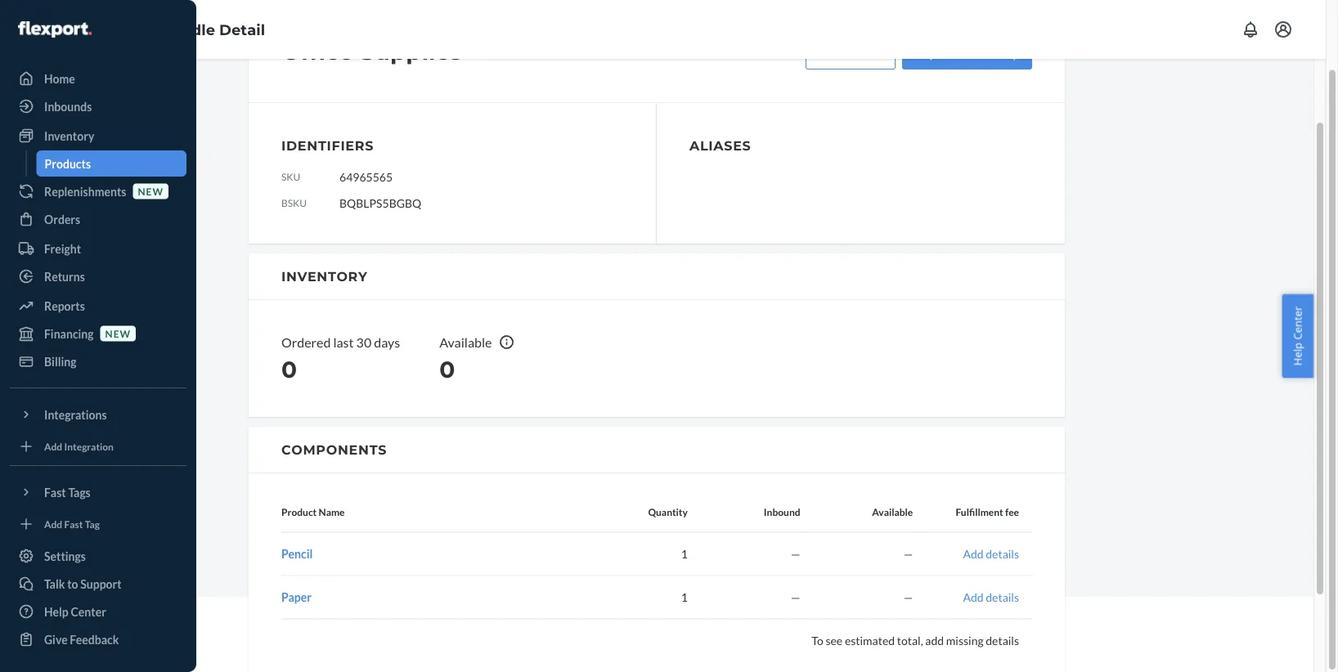 Task type: vqa. For each thing, say whether or not it's contained in the screenshot.
bottom Orders "link"
no



Task type: describe. For each thing, give the bounding box(es) containing it.
fast inside dropdown button
[[44, 486, 66, 499]]

replenish
[[916, 47, 967, 61]]

settings link
[[10, 543, 187, 569]]

sku
[[281, 171, 301, 183]]

details for paper
[[986, 591, 1019, 605]]

products link
[[36, 151, 187, 177]]

help center button
[[1282, 294, 1314, 378]]

office supplies
[[281, 38, 462, 66]]

financing
[[44, 327, 94, 341]]

paper link
[[281, 591, 312, 605]]

reports
[[44, 299, 85, 313]]

home
[[44, 72, 75, 85]]

replenishments
[[44, 184, 126, 198]]

integrations button
[[10, 402, 187, 428]]

add details for pencil
[[963, 548, 1019, 562]]

aliases
[[690, 138, 751, 154]]

freight link
[[10, 236, 187, 262]]

product
[[281, 507, 317, 519]]

identifiers element
[[281, 136, 623, 211]]

available inside components element
[[872, 507, 913, 519]]

quantity
[[648, 507, 688, 519]]

paper
[[281, 591, 312, 605]]

add up settings in the bottom of the page
[[44, 518, 62, 530]]

add details for paper
[[963, 591, 1019, 605]]

inventory
[[969, 47, 1019, 61]]

1 vertical spatial help
[[44, 605, 69, 619]]

talk to support button
[[10, 571, 187, 597]]

inventory inside inventory element
[[281, 269, 368, 285]]

fast tags button
[[10, 479, 187, 506]]

open notifications image
[[1241, 20, 1261, 39]]

help center link
[[10, 599, 187, 625]]

fast tags
[[44, 486, 91, 499]]

estimated
[[845, 634, 895, 648]]

supplies
[[360, 38, 462, 66]]

billing link
[[10, 349, 187, 375]]

tag
[[85, 518, 100, 530]]

add fast tag link
[[10, 512, 187, 537]]

home link
[[10, 65, 187, 92]]

give feedback
[[44, 633, 119, 647]]

add
[[926, 634, 944, 648]]

hide bundle
[[820, 47, 882, 61]]

flexport logo image
[[18, 21, 91, 38]]

add details link for paper
[[963, 591, 1019, 605]]

ordered last 30 days 0
[[281, 335, 400, 384]]

product name
[[281, 507, 345, 519]]

replenish inventory
[[916, 47, 1019, 61]]

0 inside ordered last 30 days 0
[[281, 356, 297, 384]]

new for financing
[[105, 328, 131, 339]]

inbounds link
[[10, 93, 187, 119]]

inventory inside breadcrumbs "navigation"
[[59, 20, 129, 38]]

fee
[[1005, 507, 1019, 519]]

64965565
[[340, 170, 393, 184]]

billing
[[44, 355, 77, 369]]

1 vertical spatial fast
[[64, 518, 83, 530]]

components element
[[249, 427, 1065, 673]]

integration
[[64, 441, 114, 452]]

fulfillment
[[956, 507, 1004, 519]]

settings
[[44, 549, 86, 563]]

tags
[[68, 486, 91, 499]]

missing
[[946, 634, 984, 648]]

3 details from the top
[[986, 634, 1019, 648]]

hide
[[820, 47, 844, 61]]



Task type: locate. For each thing, give the bounding box(es) containing it.
1 horizontal spatial help center
[[1291, 307, 1305, 366]]

2 add details from the top
[[963, 591, 1019, 605]]

1 add details from the top
[[963, 548, 1019, 562]]

1 vertical spatial inventory
[[44, 129, 94, 143]]

0 horizontal spatial 0
[[281, 356, 297, 384]]

0 vertical spatial add details
[[963, 548, 1019, 562]]

2 vertical spatial inventory
[[281, 269, 368, 285]]

orders
[[44, 212, 80, 226]]

1 vertical spatial available
[[872, 507, 913, 519]]

1 vertical spatial inventory link
[[10, 123, 187, 149]]

replenish inventory button
[[902, 37, 1033, 70]]

inventory link up home link
[[59, 20, 129, 38]]

to
[[67, 577, 78, 591]]

—
[[791, 548, 801, 562], [904, 548, 913, 562], [791, 591, 801, 605], [904, 591, 913, 605]]

0 vertical spatial inventory link
[[59, 20, 129, 38]]

add
[[44, 441, 62, 452], [44, 518, 62, 530], [963, 548, 984, 562], [963, 591, 984, 605]]

0 horizontal spatial new
[[105, 328, 131, 339]]

ordered
[[281, 335, 331, 351]]

1 vertical spatial add details link
[[963, 591, 1019, 605]]

talk to support
[[44, 577, 122, 591]]

0
[[281, 356, 297, 384], [440, 356, 455, 384]]

new down reports link
[[105, 328, 131, 339]]

1 for pencil
[[681, 548, 688, 562]]

detail
[[219, 20, 265, 38]]

inventory up ordered
[[281, 269, 368, 285]]

0 vertical spatial inventory
[[59, 20, 129, 38]]

center
[[1291, 307, 1305, 340], [71, 605, 106, 619]]

center inside help center button
[[1291, 307, 1305, 340]]

1 horizontal spatial center
[[1291, 307, 1305, 340]]

0 vertical spatial center
[[1291, 307, 1305, 340]]

orders link
[[10, 206, 187, 232]]

add left integration
[[44, 441, 62, 452]]

2 0 from the left
[[440, 356, 455, 384]]

reports link
[[10, 293, 187, 319]]

add details link up missing
[[963, 591, 1019, 605]]

add integration link
[[10, 434, 187, 459]]

identifiers
[[281, 138, 374, 154]]

1 vertical spatial add details
[[963, 591, 1019, 605]]

0 vertical spatial help center
[[1291, 307, 1305, 366]]

add details
[[963, 548, 1019, 562], [963, 591, 1019, 605]]

1 1 from the top
[[681, 548, 688, 562]]

fulfillment fee
[[956, 507, 1019, 519]]

0 vertical spatial help
[[1291, 343, 1305, 366]]

1 for paper
[[681, 591, 688, 605]]

bundle detail link
[[160, 20, 265, 38]]

open account menu image
[[1274, 20, 1294, 39]]

help center
[[1291, 307, 1305, 366], [44, 605, 106, 619]]

give
[[44, 633, 68, 647]]

new for replenishments
[[138, 185, 164, 197]]

office
[[281, 38, 353, 66]]

inventory link down 'inbounds' link
[[10, 123, 187, 149]]

1 vertical spatial new
[[105, 328, 131, 339]]

add details down the fulfillment fee
[[963, 548, 1019, 562]]

returns
[[44, 270, 85, 283]]

inventory up home link
[[59, 20, 129, 38]]

0 vertical spatial available
[[440, 335, 492, 351]]

new down products link
[[138, 185, 164, 197]]

to
[[812, 634, 824, 648]]

freight
[[44, 242, 81, 256]]

pencil
[[281, 548, 313, 562]]

breadcrumbs navigation
[[46, 6, 278, 53]]

see
[[826, 634, 843, 648]]

available
[[440, 335, 492, 351], [872, 507, 913, 519]]

0 horizontal spatial help center
[[44, 605, 106, 619]]

inventory link
[[59, 20, 129, 38], [10, 123, 187, 149]]

add details up missing
[[963, 591, 1019, 605]]

inbounds
[[44, 99, 92, 113]]

new
[[138, 185, 164, 197], [105, 328, 131, 339]]

fast
[[44, 486, 66, 499], [64, 518, 83, 530]]

add details link down the fulfillment fee
[[963, 548, 1019, 562]]

bundle
[[160, 20, 215, 38]]

inbound
[[764, 507, 801, 519]]

open navigation image
[[20, 20, 39, 39]]

0 horizontal spatial help
[[44, 605, 69, 619]]

add details link
[[963, 548, 1019, 562], [963, 591, 1019, 605]]

1
[[681, 548, 688, 562], [681, 591, 688, 605]]

inventory
[[59, 20, 129, 38], [44, 129, 94, 143], [281, 269, 368, 285]]

30
[[356, 335, 372, 351]]

returns link
[[10, 263, 187, 290]]

2 1 from the top
[[681, 591, 688, 605]]

components
[[281, 442, 387, 458]]

0 vertical spatial new
[[138, 185, 164, 197]]

hide bundle button
[[806, 37, 896, 70]]

center inside help center link
[[71, 605, 106, 619]]

feedback
[[70, 633, 119, 647]]

2 vertical spatial details
[[986, 634, 1019, 648]]

0 vertical spatial 1
[[681, 548, 688, 562]]

1 0 from the left
[[281, 356, 297, 384]]

to see estimated total, add missing details
[[812, 634, 1019, 648]]

add integration
[[44, 441, 114, 452]]

1 horizontal spatial available
[[872, 507, 913, 519]]

0 horizontal spatial available
[[440, 335, 492, 351]]

help center inside button
[[1291, 307, 1305, 366]]

days
[[374, 335, 400, 351]]

1 horizontal spatial help
[[1291, 343, 1305, 366]]

inventory up products
[[44, 129, 94, 143]]

0 vertical spatial fast
[[44, 486, 66, 499]]

last
[[333, 335, 354, 351]]

add fast tag
[[44, 518, 100, 530]]

1 horizontal spatial new
[[138, 185, 164, 197]]

1 vertical spatial center
[[71, 605, 106, 619]]

0 vertical spatial details
[[986, 548, 1019, 562]]

1 vertical spatial help center
[[44, 605, 106, 619]]

0 vertical spatial add details link
[[963, 548, 1019, 562]]

fast left tags
[[44, 486, 66, 499]]

total,
[[897, 634, 923, 648]]

help
[[1291, 343, 1305, 366], [44, 605, 69, 619]]

add up missing
[[963, 591, 984, 605]]

talk
[[44, 577, 65, 591]]

add details link for pencil
[[963, 548, 1019, 562]]

1 horizontal spatial 0
[[440, 356, 455, 384]]

bqblps5bgbq
[[340, 196, 422, 210]]

1 details from the top
[[986, 548, 1019, 562]]

1 vertical spatial details
[[986, 591, 1019, 605]]

help inside button
[[1291, 343, 1305, 366]]

integrations
[[44, 408, 107, 422]]

details for pencil
[[986, 548, 1019, 562]]

name
[[319, 507, 345, 519]]

available inside inventory element
[[440, 335, 492, 351]]

0 horizontal spatial center
[[71, 605, 106, 619]]

inventory element
[[249, 254, 1065, 418]]

1 vertical spatial 1
[[681, 591, 688, 605]]

1 add details link from the top
[[963, 548, 1019, 562]]

fast left tag
[[64, 518, 83, 530]]

give feedback button
[[10, 627, 187, 653]]

products
[[45, 157, 91, 171]]

pencil link
[[281, 548, 313, 562]]

bundle
[[847, 47, 882, 61]]

2 details from the top
[[986, 591, 1019, 605]]

support
[[80, 577, 122, 591]]

bsku
[[281, 197, 307, 209]]

add down fulfillment
[[963, 548, 984, 562]]

details
[[986, 548, 1019, 562], [986, 591, 1019, 605], [986, 634, 1019, 648]]

2 add details link from the top
[[963, 591, 1019, 605]]

bundle detail
[[160, 20, 265, 38]]



